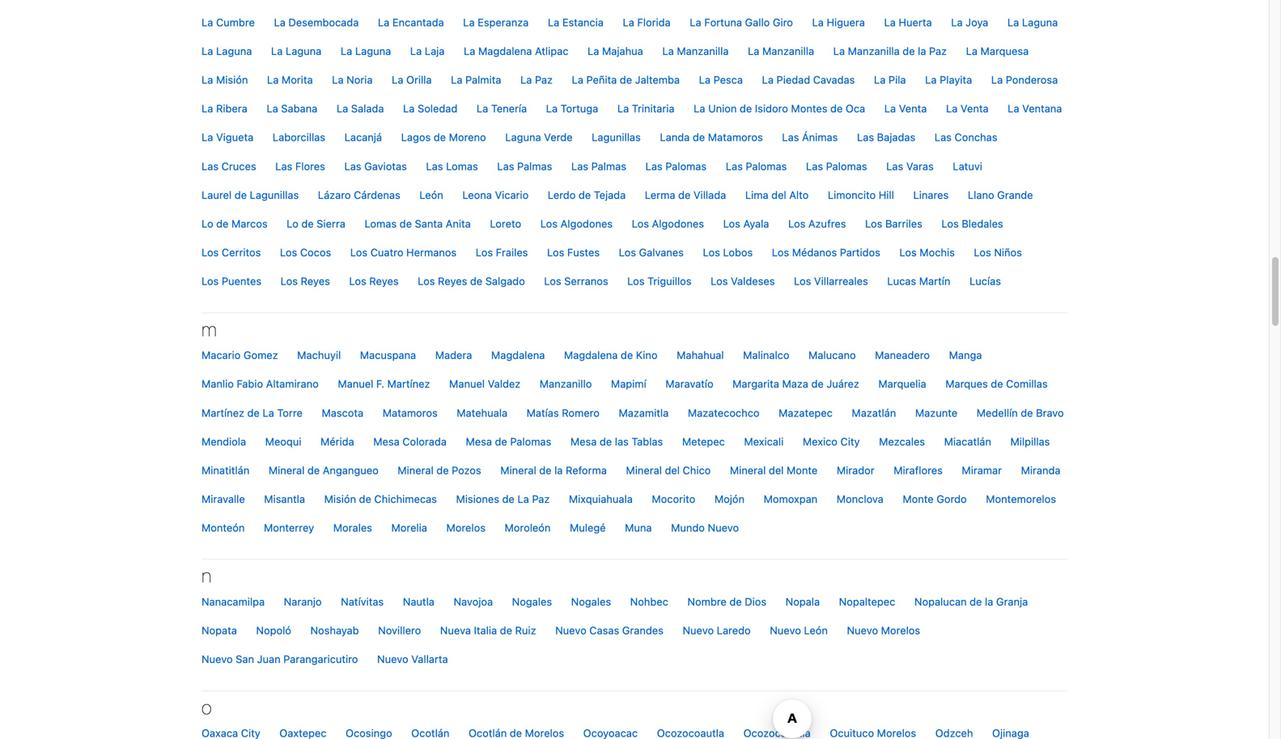 Task type: vqa. For each thing, say whether or not it's contained in the screenshot.
lounge
no



Task type: locate. For each thing, give the bounding box(es) containing it.
magdalena de kino link
[[556, 341, 666, 370]]

3 reyes from the left
[[438, 275, 467, 288]]

2 la manzanilla from the left
[[748, 45, 814, 57]]

la left 'tortuga'
[[546, 103, 558, 115]]

las down oca
[[857, 131, 874, 143]]

mesa down matamoros link
[[373, 436, 400, 448]]

las up lerma
[[646, 160, 663, 172]]

villarreales
[[814, 275, 868, 288]]

1 horizontal spatial la venta
[[946, 103, 989, 115]]

palomas up "limoncito"
[[826, 160, 867, 172]]

los inside los cocos link
[[280, 247, 297, 259]]

la left ribera
[[202, 103, 213, 115]]

mundo
[[671, 522, 705, 534]]

las palmas
[[497, 160, 552, 172], [571, 160, 627, 172]]

los bledales
[[942, 218, 1004, 230]]

las palomas up lima
[[726, 160, 787, 172]]

0 horizontal spatial reyes
[[301, 275, 330, 288]]

1 los reyes link from the left
[[273, 267, 338, 296]]

metepec link
[[674, 428, 733, 457]]

la majahua
[[588, 45, 643, 57]]

mascota
[[322, 407, 364, 419]]

1 vertical spatial paz
[[535, 74, 553, 86]]

las bajadas link
[[849, 123, 924, 152]]

la cumbre link
[[193, 8, 263, 37]]

los inside los triguillos 'link'
[[628, 275, 645, 288]]

0 horizontal spatial los reyes
[[281, 275, 330, 288]]

0 horizontal spatial monte
[[787, 465, 818, 477]]

1 vertical spatial monte
[[903, 493, 934, 506]]

misantla
[[264, 493, 305, 506]]

0 horizontal spatial las palmas link
[[489, 152, 560, 181]]

llano grande link
[[960, 181, 1041, 210]]

paz
[[929, 45, 947, 57], [535, 74, 553, 86], [532, 493, 550, 506]]

la inside mineral de la reforma link
[[555, 465, 563, 477]]

de right lerdo
[[579, 189, 591, 201]]

lagunillas
[[592, 131, 641, 143], [250, 189, 299, 201]]

1 horizontal spatial los reyes link
[[341, 267, 407, 296]]

5 mineral from the left
[[730, 465, 766, 477]]

0 horizontal spatial los algodones link
[[532, 210, 621, 238]]

mixquiahuala
[[569, 493, 633, 506]]

gaviotas
[[364, 160, 407, 172]]

los inside los frailes link
[[476, 247, 493, 259]]

nuevo for nuevo morelos
[[847, 625, 878, 637]]

1 los reyes from the left
[[281, 275, 330, 288]]

1 horizontal spatial matamoros
[[708, 131, 763, 143]]

los inside los reyes de salgado link
[[418, 275, 435, 288]]

0 horizontal spatial misión
[[216, 74, 248, 86]]

morelos down nopaltepec link
[[881, 625, 921, 637]]

de up morales
[[359, 493, 371, 506]]

0 horizontal spatial venta
[[899, 103, 927, 115]]

1 horizontal spatial las palmas link
[[563, 152, 635, 181]]

0 horizontal spatial las palomas
[[646, 160, 707, 172]]

1 vertical spatial la
[[555, 465, 563, 477]]

mesa inside "mesa de las tablas" link
[[571, 436, 597, 448]]

puentes
[[222, 275, 262, 288]]

magdalena de kino
[[564, 349, 658, 362]]

la cumbre
[[202, 16, 255, 28]]

marques
[[946, 378, 988, 390]]

la venta down pila
[[885, 103, 927, 115]]

la union de isidoro montes de oca
[[694, 103, 866, 115]]

la down la joya link
[[966, 45, 978, 57]]

los for los médanos partidos link
[[772, 247, 789, 259]]

1 nogales link from the left
[[504, 588, 560, 617]]

1 manzanilla from the left
[[677, 45, 729, 57]]

1 mesa from the left
[[373, 436, 400, 448]]

de left sierra
[[301, 218, 314, 230]]

de left angangueo
[[308, 465, 320, 477]]

la for la joya link
[[951, 16, 963, 28]]

la for la desembocada link
[[274, 16, 286, 28]]

oca
[[846, 103, 866, 115]]

1 horizontal spatial lo
[[287, 218, 299, 230]]

la left playita
[[925, 74, 937, 86]]

1 las palomas from the left
[[646, 160, 707, 172]]

la laguna for la laguna link above marquesa
[[1008, 16, 1058, 28]]

1 horizontal spatial los algodones link
[[624, 210, 712, 238]]

1 las palmas from the left
[[497, 160, 552, 172]]

de for lo de sierra
[[301, 218, 314, 230]]

los left frailes
[[476, 247, 493, 259]]

las left cruces
[[202, 160, 219, 172]]

2 horizontal spatial mesa
[[571, 436, 597, 448]]

la soledad
[[403, 103, 458, 115]]

soledad
[[418, 103, 458, 115]]

1 horizontal spatial palmas
[[591, 160, 627, 172]]

los for los azufres link
[[788, 218, 806, 230]]

mahahual link
[[669, 341, 732, 370]]

2 las palmas link from the left
[[563, 152, 635, 181]]

algodones down the lerdo de tejada 'link'
[[561, 218, 613, 230]]

de left bravo
[[1021, 407, 1033, 419]]

las inside las cruces link
[[202, 160, 219, 172]]

3 mesa from the left
[[571, 436, 597, 448]]

la for la paz "link"
[[521, 74, 532, 86]]

manlio fabio altamirano link
[[193, 370, 327, 399]]

de for nombre de dios
[[730, 596, 742, 608]]

los for los reyes de salgado link
[[418, 275, 435, 288]]

los for los cuatro hermanos link
[[350, 247, 368, 259]]

lo for lo de sierra
[[287, 218, 299, 230]]

1 palmas from the left
[[517, 160, 552, 172]]

los villarreales link
[[786, 267, 876, 296]]

mirador link
[[829, 457, 883, 485]]

los for los valdeses link
[[711, 275, 728, 288]]

venta up conchas
[[961, 103, 989, 115]]

casas
[[590, 625, 619, 637]]

mineral down tablas
[[626, 465, 662, 477]]

la for "la tortuga" link
[[546, 103, 558, 115]]

1 horizontal spatial nogales
[[571, 596, 611, 608]]

llano grande
[[968, 189, 1033, 201]]

de left pozos
[[437, 465, 449, 477]]

los down médanos
[[794, 275, 811, 288]]

la tortuga
[[546, 103, 598, 115]]

la inside 'link'
[[477, 103, 488, 115]]

los algodones link up "los fustes"
[[532, 210, 621, 238]]

0 horizontal spatial morelos
[[446, 522, 486, 534]]

los inside los cerritos link
[[202, 247, 219, 259]]

la left cumbre
[[202, 16, 213, 28]]

la vigueta link
[[193, 123, 262, 152]]

los inside los puentes link
[[202, 275, 219, 288]]

la for la misión link
[[202, 74, 213, 86]]

2 horizontal spatial las palomas
[[806, 160, 867, 172]]

las palmas link up tejada
[[563, 152, 635, 181]]

momoxpan
[[764, 493, 818, 506]]

la for "la peñita de jaltemba" link at the top
[[572, 74, 584, 86]]

1 horizontal spatial los algodones
[[632, 218, 704, 230]]

nuevo down novillero link
[[377, 654, 409, 666]]

de right lagos
[[434, 131, 446, 143]]

1 reyes from the left
[[301, 275, 330, 288]]

lucas martín
[[887, 275, 951, 288]]

romero
[[562, 407, 600, 419]]

las left "flores"
[[275, 160, 292, 172]]

la for la ribera link
[[202, 103, 213, 115]]

navojoa link
[[446, 588, 501, 617]]

los left cuatro
[[350, 247, 368, 259]]

4 mineral from the left
[[626, 465, 662, 477]]

la left the tenería
[[477, 103, 488, 115]]

los reyes link down the los cocos
[[273, 267, 338, 296]]

de for lomas de santa anita
[[400, 218, 412, 230]]

0 horizontal spatial los algodones
[[541, 218, 613, 230]]

los for los galvanes "link"
[[619, 247, 636, 259]]

nuevo left san
[[202, 654, 233, 666]]

0 vertical spatial lomas
[[446, 160, 478, 172]]

la piedad cavadas
[[762, 74, 855, 86]]

manga
[[949, 349, 982, 362]]

los inside 'los ayala' link
[[723, 218, 741, 230]]

parangaricutiro
[[284, 654, 358, 666]]

de for medellín de bravo
[[1021, 407, 1033, 419]]

los inside los villarreales link
[[794, 275, 811, 288]]

monte up momoxpan
[[787, 465, 818, 477]]

miacatlán link
[[936, 428, 1000, 457]]

manzanilla up "la pila"
[[848, 45, 900, 57]]

1 horizontal spatial misión
[[324, 493, 356, 506]]

2 las palomas link from the left
[[718, 152, 795, 181]]

las left ánimas
[[782, 131, 799, 143]]

de down matehuala link at the bottom left of the page
[[495, 436, 507, 448]]

la playita
[[925, 74, 972, 86]]

mineral del monte link
[[722, 457, 826, 485]]

0 horizontal spatial las palmas
[[497, 160, 552, 172]]

la laguna up noria
[[341, 45, 391, 57]]

la for la noria link
[[332, 74, 344, 86]]

las inside las flores "link"
[[275, 160, 292, 172]]

la manzanilla up la pesca
[[662, 45, 729, 57]]

laguna down cumbre
[[216, 45, 252, 57]]

nuevo inside 'link'
[[555, 625, 587, 637]]

2 lo from the left
[[287, 218, 299, 230]]

lagunillas down la trinitaria 'link'
[[592, 131, 641, 143]]

los for los barriles link
[[865, 218, 883, 230]]

los algodones up galvanes
[[632, 218, 704, 230]]

1 los algodones from the left
[[541, 218, 613, 230]]

grandes
[[622, 625, 664, 637]]

los left fustes
[[547, 247, 565, 259]]

2 horizontal spatial la
[[985, 596, 994, 608]]

la left palmita
[[451, 74, 463, 86]]

2 mesa from the left
[[466, 436, 492, 448]]

2 vertical spatial la
[[985, 596, 994, 608]]

misiones
[[456, 493, 499, 506]]

magdalena down esperanza
[[478, 45, 532, 57]]

la inside 'link'
[[618, 103, 629, 115]]

las inside las bajadas link
[[857, 131, 874, 143]]

mesa inside mesa de palomas link
[[466, 436, 492, 448]]

la laguna down la cumbre link
[[202, 45, 252, 57]]

la for la esperanza link
[[463, 16, 475, 28]]

de right the maza
[[812, 378, 824, 390]]

mochis
[[920, 247, 955, 259]]

la for la sabana link
[[267, 103, 278, 115]]

0 horizontal spatial los reyes link
[[273, 267, 338, 296]]

nuevo down nopaltepec link
[[847, 625, 878, 637]]

momoxpan link
[[756, 485, 826, 514]]

mineral for mineral del chico
[[626, 465, 662, 477]]

mesa inside mesa colorada link
[[373, 436, 400, 448]]

1 manuel from the left
[[338, 378, 373, 390]]

magdalena inside 'link'
[[564, 349, 618, 362]]

2 nogales from the left
[[571, 596, 611, 608]]

2 las palomas from the left
[[726, 160, 787, 172]]

la left florida
[[623, 16, 635, 28]]

1 vertical spatial lagunillas
[[250, 189, 299, 201]]

1 horizontal spatial lagunillas
[[592, 131, 641, 143]]

los inside los cuatro hermanos link
[[350, 247, 368, 259]]

las conchas link
[[927, 123, 1006, 152]]

2 algodones from the left
[[652, 218, 704, 230]]

mineral del chico link
[[618, 457, 719, 485]]

2 horizontal spatial las palomas link
[[798, 152, 876, 181]]

loreto
[[490, 218, 521, 230]]

las lomas
[[426, 160, 478, 172]]

manuel
[[338, 378, 373, 390], [449, 378, 485, 390]]

0 horizontal spatial mesa
[[373, 436, 400, 448]]

la palmita
[[451, 74, 501, 86]]

de left marcos
[[216, 218, 229, 230]]

mineral de angangueo
[[269, 465, 379, 477]]

0 horizontal spatial león
[[420, 189, 443, 201]]

1 vertical spatial matamoros
[[383, 407, 438, 419]]

los for los puentes link
[[202, 275, 219, 288]]

1 algodones from the left
[[561, 218, 613, 230]]

los inside los valdeses link
[[711, 275, 728, 288]]

la venta up las conchas
[[946, 103, 989, 115]]

los inside los galvanes "link"
[[619, 247, 636, 259]]

la for la florida link
[[623, 16, 635, 28]]

1 vertical spatial martínez
[[202, 407, 244, 419]]

2 nogales link from the left
[[563, 588, 619, 617]]

los inside los médanos partidos link
[[772, 247, 789, 259]]

la up la ribera at the top left of the page
[[202, 74, 213, 86]]

atlipac
[[535, 45, 569, 57]]

los inside los fustes 'link'
[[547, 247, 565, 259]]

los algodones link up galvanes
[[624, 210, 712, 238]]

la laguna for la laguna link on top of "la misión"
[[202, 45, 252, 57]]

la for la palmita link
[[451, 74, 463, 86]]

lacanjá
[[345, 131, 382, 143]]

1 las palmas link from the left
[[489, 152, 560, 181]]

manzanilla up la pesca
[[677, 45, 729, 57]]

0 horizontal spatial nogales
[[512, 596, 552, 608]]

de
[[903, 45, 915, 57], [620, 74, 632, 86], [740, 103, 752, 115], [831, 103, 843, 115], [434, 131, 446, 143], [693, 131, 705, 143], [235, 189, 247, 201], [579, 189, 591, 201], [678, 189, 691, 201], [216, 218, 229, 230], [301, 218, 314, 230], [400, 218, 412, 230], [470, 275, 483, 288], [621, 349, 633, 362], [812, 378, 824, 390], [991, 378, 1003, 390], [247, 407, 260, 419], [1021, 407, 1033, 419], [495, 436, 507, 448], [600, 436, 612, 448], [308, 465, 320, 477], [437, 465, 449, 477], [539, 465, 552, 477], [359, 493, 371, 506], [502, 493, 515, 506], [730, 596, 742, 608], [970, 596, 982, 608], [500, 625, 512, 637]]

las ánimas link
[[774, 123, 846, 152]]

lo inside lo de marcos link
[[202, 218, 213, 230]]

lomas inside 'link'
[[446, 160, 478, 172]]

los down los galvanes "link"
[[628, 275, 645, 288]]

0 vertical spatial matamoros
[[708, 131, 763, 143]]

los inside "los serranos" link
[[544, 275, 562, 288]]

mexicali
[[744, 436, 784, 448]]

0 vertical spatial paz
[[929, 45, 947, 57]]

2 venta from the left
[[961, 103, 989, 115]]

la for la estancia link
[[548, 16, 560, 28]]

0 horizontal spatial la venta
[[885, 103, 927, 115]]

bajadas
[[877, 131, 916, 143]]

lomas down moreno
[[446, 160, 478, 172]]

nuevo for nuevo vallarta
[[377, 654, 409, 666]]

los left ayala on the right
[[723, 218, 741, 230]]

morelia
[[391, 522, 427, 534]]

paz inside "link"
[[535, 74, 553, 86]]

1 lo from the left
[[202, 218, 213, 230]]

1 horizontal spatial nogales link
[[563, 588, 619, 617]]

de left the dios
[[730, 596, 742, 608]]

1 horizontal spatial la manzanilla
[[748, 45, 814, 57]]

la left laja
[[410, 45, 422, 57]]

1 horizontal spatial lomas
[[446, 160, 478, 172]]

1 horizontal spatial algodones
[[652, 218, 704, 230]]

de left las
[[600, 436, 612, 448]]

la up la noria
[[341, 45, 352, 57]]

o
[[202, 696, 212, 719]]

las palmas link up vicario
[[489, 152, 560, 181]]

1 horizontal spatial los reyes
[[349, 275, 399, 288]]

mineral down mesa de palomas link
[[500, 465, 536, 477]]

malucano link
[[801, 341, 864, 370]]

naranjo link
[[276, 588, 330, 617]]

0 horizontal spatial manuel
[[338, 378, 373, 390]]

las up "lázaro cárdenas"
[[344, 160, 362, 172]]

higuera
[[827, 16, 865, 28]]

mineral down mesa colorada link
[[398, 465, 434, 477]]

0 horizontal spatial lomas
[[365, 218, 397, 230]]

1 horizontal spatial manuel
[[449, 378, 485, 390]]

0 horizontal spatial nogales link
[[504, 588, 560, 617]]

miacatlán
[[944, 436, 992, 448]]

los serranos
[[544, 275, 608, 288]]

martínez up mendiola
[[202, 407, 244, 419]]

1 horizontal spatial las palmas
[[571, 160, 627, 172]]

la inside nopalucan de la granja link
[[985, 596, 994, 608]]

0 horizontal spatial lagunillas
[[250, 189, 299, 201]]

2 horizontal spatial reyes
[[438, 275, 467, 288]]

la venta
[[885, 103, 927, 115], [946, 103, 989, 115]]

los for los bledales link in the top of the page
[[942, 218, 959, 230]]

2 manuel from the left
[[449, 378, 485, 390]]

1 horizontal spatial la
[[918, 45, 926, 57]]

los reyes down cuatro
[[349, 275, 399, 288]]

2 la venta from the left
[[946, 103, 989, 115]]

lo down laurel on the left top of page
[[202, 218, 213, 230]]

lagunillas up marcos
[[250, 189, 299, 201]]

los villarreales
[[794, 275, 868, 288]]

venta down pila
[[899, 103, 927, 115]]

la for 'la marquesa' link
[[966, 45, 978, 57]]

0 horizontal spatial palmas
[[517, 160, 552, 172]]

morelos down misiones
[[446, 522, 486, 534]]

1 horizontal spatial la manzanilla link
[[740, 37, 823, 66]]

3 mineral from the left
[[500, 465, 536, 477]]

0 horizontal spatial las palomas link
[[638, 152, 715, 181]]

magdalena up manzanillo
[[564, 349, 618, 362]]

nueva italia de ruiz
[[440, 625, 536, 637]]

0 horizontal spatial algodones
[[561, 218, 613, 230]]

pesca
[[714, 74, 743, 86]]

manuel left "f."
[[338, 378, 373, 390]]

reyes down cuatro
[[369, 275, 399, 288]]

la left the salada on the top
[[337, 103, 348, 115]]

0 horizontal spatial lo
[[202, 218, 213, 230]]

1 horizontal spatial mesa
[[466, 436, 492, 448]]

1 horizontal spatial las palomas
[[726, 160, 787, 172]]

0 vertical spatial lagunillas
[[592, 131, 641, 143]]

misiones de la paz link
[[448, 485, 558, 514]]

0 horizontal spatial manzanilla
[[677, 45, 729, 57]]

las up lerdo de tejada
[[571, 160, 589, 172]]

la left encantada
[[378, 16, 390, 28]]

las left conchas
[[935, 131, 952, 143]]

mundo nuevo
[[671, 522, 739, 534]]

monte
[[787, 465, 818, 477], [903, 493, 934, 506]]

3 las palomas from the left
[[806, 160, 867, 172]]

de for landa de matamoros
[[693, 131, 705, 143]]

0 horizontal spatial la manzanilla link
[[654, 37, 737, 66]]

la joya link
[[943, 8, 997, 37]]

0 horizontal spatial la
[[555, 465, 563, 477]]

monte inside "link"
[[903, 493, 934, 506]]

2 los algodones link from the left
[[624, 210, 712, 238]]

1 horizontal spatial venta
[[961, 103, 989, 115]]

mesa up reforma
[[571, 436, 597, 448]]

la down 'la marquesa' link
[[991, 74, 1003, 86]]

la laguna link up noria
[[333, 37, 399, 66]]

los inside los niños link
[[974, 247, 991, 259]]

mineral down mexicali link
[[730, 465, 766, 477]]

mineral for mineral del monte
[[730, 465, 766, 477]]

los left lobos
[[703, 247, 720, 259]]

2 mineral from the left
[[398, 465, 434, 477]]

la for mineral de la reforma
[[555, 465, 563, 477]]

0 vertical spatial martínez
[[387, 378, 430, 390]]

de for lerdo de tejada
[[579, 189, 591, 201]]

1 horizontal spatial monte
[[903, 493, 934, 506]]

mesa de palomas link
[[458, 428, 560, 457]]

1 nogales from the left
[[512, 596, 552, 608]]

monteón
[[202, 522, 245, 534]]

los inside los azufres link
[[788, 218, 806, 230]]

1 horizontal spatial reyes
[[369, 275, 399, 288]]

1 horizontal spatial la venta link
[[938, 94, 997, 123]]

mérida link
[[312, 428, 362, 457]]

las palomas link up lima
[[718, 152, 795, 181]]

laguna up marquesa
[[1022, 16, 1058, 28]]

los for 'los ayala' link
[[723, 218, 741, 230]]

1 horizontal spatial manzanilla
[[763, 45, 814, 57]]

los niños
[[974, 247, 1022, 259]]

mexico city
[[803, 436, 860, 448]]

2 horizontal spatial manzanilla
[[848, 45, 900, 57]]

de for mesa de palomas
[[495, 436, 507, 448]]

mineral for mineral de la reforma
[[500, 465, 536, 477]]

1 horizontal spatial las palomas link
[[718, 152, 795, 181]]

1 vertical spatial morelos
[[881, 625, 921, 637]]

los inside los barriles link
[[865, 218, 883, 230]]

1 horizontal spatial león
[[804, 625, 828, 637]]

fabio
[[237, 378, 263, 390]]

san
[[236, 654, 254, 666]]

la left the piedad
[[762, 74, 774, 86]]

nuevo san juan parangaricutiro link
[[193, 646, 366, 675]]

noshayab
[[310, 625, 359, 637]]

la left granja
[[985, 596, 994, 608]]

mineral down meoqui 'link' in the left bottom of the page
[[269, 465, 305, 477]]

nogales up ruiz
[[512, 596, 552, 608]]

laguna for la laguna link over noria
[[355, 45, 391, 57]]

1 vertical spatial lomas
[[365, 218, 397, 230]]

2 vertical spatial paz
[[532, 493, 550, 506]]

manuel for manuel f. martínez
[[338, 378, 373, 390]]

los for "los serranos" link
[[544, 275, 562, 288]]

la for 'la pila' link
[[874, 74, 886, 86]]

1 vertical spatial misión
[[324, 493, 356, 506]]

la ventana link
[[1000, 94, 1071, 123]]

laguna
[[1022, 16, 1058, 28], [216, 45, 252, 57], [286, 45, 322, 57], [355, 45, 391, 57], [505, 131, 541, 143]]

de for lerma de villada
[[678, 189, 691, 201]]

del for alto
[[772, 189, 787, 201]]

la for la ventana link
[[1008, 103, 1020, 115]]

mendiola
[[202, 436, 246, 448]]

la for la soledad link
[[403, 103, 415, 115]]

paz up la playita
[[929, 45, 947, 57]]

las inside las varas link
[[887, 160, 904, 172]]

fortuna
[[704, 16, 742, 28]]

1 mineral from the left
[[269, 465, 305, 477]]

la left soledad
[[403, 103, 415, 115]]

0 horizontal spatial la venta link
[[876, 94, 935, 123]]

los algodones
[[541, 218, 613, 230], [632, 218, 704, 230]]

marquelia
[[879, 378, 927, 390]]

de for misión de chichimecas
[[359, 493, 371, 506]]

los inside los bledales link
[[942, 218, 959, 230]]

latuvi link
[[945, 152, 991, 181]]

laguna verde link
[[497, 123, 581, 152]]

los inside los mochis link
[[900, 247, 917, 259]]

0 horizontal spatial la manzanilla
[[662, 45, 729, 57]]

las inside 'las conchas' link
[[935, 131, 952, 143]]



Task type: describe. For each thing, give the bounding box(es) containing it.
martínez de la torre
[[202, 407, 303, 419]]

bledales
[[962, 218, 1004, 230]]

1 la venta link from the left
[[876, 94, 935, 123]]

0 vertical spatial morelos
[[446, 522, 486, 534]]

de for marques de comillas
[[991, 378, 1003, 390]]

landa
[[660, 131, 690, 143]]

mirador
[[837, 465, 875, 477]]

de for lo de marcos
[[216, 218, 229, 230]]

limoncito hill
[[828, 189, 894, 201]]

angangueo
[[323, 465, 379, 477]]

de for mineral de pozos
[[437, 465, 449, 477]]

nuevo for nuevo laredo
[[683, 625, 714, 637]]

la left torre
[[263, 407, 274, 419]]

gallo
[[745, 16, 770, 28]]

laurel
[[202, 189, 232, 201]]

los for los triguillos 'link'
[[628, 275, 645, 288]]

2 los reyes from the left
[[349, 275, 399, 288]]

las down the las ánimas link
[[806, 160, 823, 172]]

3 manzanilla from the left
[[848, 45, 900, 57]]

marques de comillas
[[946, 378, 1048, 390]]

laguna for la laguna link above morita
[[286, 45, 322, 57]]

italia
[[474, 625, 497, 637]]

la ponderosa
[[991, 74, 1058, 86]]

las flores
[[275, 160, 325, 172]]

del for chico
[[665, 465, 680, 477]]

morales link
[[325, 514, 380, 543]]

miravalle link
[[193, 485, 253, 514]]

de right peñita
[[620, 74, 632, 86]]

la joya
[[951, 16, 989, 28]]

miranda
[[1021, 465, 1061, 477]]

las cruces
[[202, 160, 256, 172]]

palomas down matías
[[510, 436, 552, 448]]

la fortuna gallo giro link
[[682, 8, 801, 37]]

union
[[708, 103, 737, 115]]

mazatepec
[[779, 407, 833, 419]]

colorada
[[403, 436, 447, 448]]

de left salgado
[[470, 275, 483, 288]]

0 horizontal spatial martínez
[[202, 407, 244, 419]]

magdalena for magdalena link
[[491, 349, 545, 362]]

mesa for mesa de las tablas
[[571, 436, 597, 448]]

la for the la vigueta link
[[202, 131, 213, 143]]

la for la majahua link
[[588, 45, 599, 57]]

nuevo down mojón link
[[708, 522, 739, 534]]

la estancia link
[[540, 8, 612, 37]]

mexico city link
[[795, 428, 868, 457]]

la up jaltemba
[[662, 45, 674, 57]]

1 venta from the left
[[899, 103, 927, 115]]

las varas
[[887, 160, 934, 172]]

los valdeses link
[[703, 267, 783, 296]]

0 horizontal spatial matamoros
[[383, 407, 438, 419]]

de down la huerta link
[[903, 45, 915, 57]]

palomas up lerma de villada
[[666, 160, 707, 172]]

la for the la manzanilla de la paz link
[[834, 45, 845, 57]]

mesa for mesa colorada
[[373, 436, 400, 448]]

la florida
[[623, 16, 671, 28]]

la for 'la piedad cavadas' link at top
[[762, 74, 774, 86]]

meoqui link
[[257, 428, 310, 457]]

la desembocada link
[[266, 8, 367, 37]]

de for laurel de lagunillas
[[235, 189, 247, 201]]

1 horizontal spatial morelos
[[881, 625, 921, 637]]

monclova link
[[829, 485, 892, 514]]

los for the los lobos link
[[703, 247, 720, 259]]

la for la encantada link
[[378, 16, 390, 28]]

natívitas
[[341, 596, 384, 608]]

nuevo morelos link
[[839, 617, 929, 646]]

2 palmas from the left
[[591, 160, 627, 172]]

la up "la misión"
[[202, 45, 213, 57]]

la for nopalucan de la granja
[[985, 596, 994, 608]]

manuel f. martínez
[[338, 378, 430, 390]]

la laguna for la laguna link over noria
[[341, 45, 391, 57]]

la for la morita link
[[267, 74, 279, 86]]

las ánimas
[[782, 131, 838, 143]]

tenería
[[491, 103, 527, 115]]

1 la manzanilla from the left
[[662, 45, 729, 57]]

lo for lo de marcos
[[202, 218, 213, 230]]

la higuera link
[[804, 8, 873, 37]]

la for la magdalena atlipac link
[[464, 45, 476, 57]]

la up moroleón
[[518, 493, 529, 506]]

muna link
[[617, 514, 660, 543]]

3 las palomas link from the left
[[798, 152, 876, 181]]

1 horizontal spatial martínez
[[387, 378, 430, 390]]

maza
[[782, 378, 809, 390]]

la down 'gallo'
[[748, 45, 760, 57]]

los down los cuatro hermanos link
[[349, 275, 367, 288]]

la for la orilla link
[[392, 74, 404, 86]]

1 vertical spatial león
[[804, 625, 828, 637]]

nombre de dios link
[[680, 588, 775, 617]]

0 vertical spatial monte
[[787, 465, 818, 477]]

chico
[[683, 465, 711, 477]]

1 los algodones link from the left
[[532, 210, 621, 238]]

las up vicario
[[497, 160, 514, 172]]

lerma
[[645, 189, 676, 201]]

la for the la pesca link
[[699, 74, 711, 86]]

matías romero link
[[519, 399, 608, 428]]

orilla
[[406, 74, 432, 86]]

los down los cocos link
[[281, 275, 298, 288]]

mezcales link
[[871, 428, 933, 457]]

laguna inside 'link'
[[505, 131, 541, 143]]

grande
[[997, 189, 1033, 201]]

la up marquesa
[[1008, 16, 1019, 28]]

mineral de la reforma link
[[492, 457, 615, 485]]

la up la morita
[[271, 45, 283, 57]]

laguna for la laguna link above marquesa
[[1022, 16, 1058, 28]]

juárez
[[827, 378, 860, 390]]

monclova
[[837, 493, 884, 506]]

la for la tenería 'link'
[[477, 103, 488, 115]]

los barriles link
[[857, 210, 931, 238]]

los barriles
[[865, 218, 923, 230]]

cocos
[[300, 247, 331, 259]]

de for mineral de la reforma
[[539, 465, 552, 477]]

1 la manzanilla link from the left
[[654, 37, 737, 66]]

las inside the las ánimas link
[[782, 131, 799, 143]]

macario gomez
[[202, 349, 278, 362]]

de for mesa de las tablas
[[600, 436, 612, 448]]

los for los fustes 'link'
[[547, 247, 565, 259]]

1 la venta from the left
[[885, 103, 927, 115]]

los for los niños link
[[974, 247, 991, 259]]

los frailes
[[476, 247, 528, 259]]

de for mineral de angangueo
[[308, 465, 320, 477]]

2 los algodones from the left
[[632, 218, 704, 230]]

los down lerdo
[[541, 218, 558, 230]]

la down la playita link
[[946, 103, 958, 115]]

de for lagos de moreno
[[434, 131, 446, 143]]

la for la salada "link"
[[337, 103, 348, 115]]

la laguna link up morita
[[263, 37, 330, 66]]

de for martínez de la torre
[[247, 407, 260, 419]]

la magdalena atlipac link
[[456, 37, 577, 66]]

las lomas link
[[418, 152, 486, 181]]

la ribera
[[202, 103, 248, 115]]

joya
[[966, 16, 989, 28]]

nohbec
[[630, 596, 669, 608]]

lagos de moreno
[[401, 131, 486, 143]]

milpillas link
[[1003, 428, 1058, 457]]

2 reyes from the left
[[369, 275, 399, 288]]

ventana
[[1023, 103, 1062, 115]]

matamoros link
[[375, 399, 446, 428]]

los puentes link
[[193, 267, 270, 296]]

nuevo for nuevo san juan parangaricutiro
[[202, 654, 233, 666]]

manuel f. martínez link
[[330, 370, 438, 399]]

playita
[[940, 74, 972, 86]]

morelia link
[[383, 514, 435, 543]]

la laguna link up "la misión"
[[193, 37, 260, 66]]

0 vertical spatial león
[[420, 189, 443, 201]]

las inside las gaviotas link
[[344, 160, 362, 172]]

la for la higuera link
[[812, 16, 824, 28]]

la playita link
[[917, 66, 980, 94]]

la sabana link
[[259, 94, 326, 123]]

maravatío
[[666, 378, 714, 390]]

la for la playita link
[[925, 74, 937, 86]]

la down 'la pila' link
[[885, 103, 896, 115]]

la for la ponderosa link
[[991, 74, 1003, 86]]

del for monte
[[769, 465, 784, 477]]

la marquesa link
[[958, 37, 1037, 66]]

la for la cumbre link
[[202, 16, 213, 28]]

2 la manzanilla link from the left
[[740, 37, 823, 66]]

2 las palmas from the left
[[571, 160, 627, 172]]

los up the los galvanes
[[632, 218, 649, 230]]

la for la trinitaria 'link'
[[618, 103, 629, 115]]

los for los mochis link in the top right of the page
[[900, 247, 917, 259]]

2 manzanilla from the left
[[763, 45, 814, 57]]

lo de sierra link
[[279, 210, 354, 238]]

la for la laja link
[[410, 45, 422, 57]]

manuel for manuel valdez
[[449, 378, 485, 390]]

0 vertical spatial misión
[[216, 74, 248, 86]]

latuvi
[[953, 160, 983, 172]]

los lobos
[[703, 247, 753, 259]]

de right union
[[740, 103, 752, 115]]

las down landa de matamoros link
[[726, 160, 743, 172]]

pozos
[[452, 465, 481, 477]]

la for la union de isidoro montes de oca link
[[694, 103, 706, 115]]

laguna for la laguna link on top of "la misión"
[[216, 45, 252, 57]]

trinitaria
[[632, 103, 675, 115]]

la trinitaria
[[618, 103, 675, 115]]

mazatlán link
[[844, 399, 904, 428]]

chichimecas
[[374, 493, 437, 506]]

lo de sierra
[[287, 218, 346, 230]]

medellín de bravo link
[[969, 399, 1072, 428]]

las inside las lomas 'link'
[[426, 160, 443, 172]]

los for los cocos link
[[280, 247, 297, 259]]

monterrey link
[[256, 514, 322, 543]]

de left oca
[[831, 103, 843, 115]]

los for los cerritos link
[[202, 247, 219, 259]]

2 los reyes link from the left
[[341, 267, 407, 296]]

la for la fortuna gallo giro link
[[690, 16, 702, 28]]

palomas up lima
[[746, 160, 787, 172]]

los for los frailes link
[[476, 247, 493, 259]]

mexico
[[803, 436, 838, 448]]

mineral del monte
[[730, 465, 818, 477]]

magdalena for magdalena de kino
[[564, 349, 618, 362]]

de for magdalena de kino
[[621, 349, 633, 362]]

dios
[[745, 596, 767, 608]]

la piedad cavadas link
[[754, 66, 863, 94]]

mesa for mesa de palomas
[[466, 436, 492, 448]]

la sabana
[[267, 103, 318, 115]]

la laguna link up marquesa
[[1000, 8, 1066, 37]]

0 vertical spatial la
[[918, 45, 926, 57]]

mineral for mineral de angangueo
[[269, 465, 305, 477]]

los cerritos
[[202, 247, 261, 259]]

ánimas
[[802, 131, 838, 143]]

2 la venta link from the left
[[938, 94, 997, 123]]

los cuatro hermanos link
[[342, 238, 465, 267]]

gomez
[[244, 349, 278, 362]]

los for los villarreales link
[[794, 275, 811, 288]]

la for la huerta link
[[884, 16, 896, 28]]

de for nopalucan de la granja
[[970, 596, 982, 608]]

nuevo for nuevo león
[[770, 625, 801, 637]]

lerma de villada
[[645, 189, 726, 201]]

de for misiones de la paz
[[502, 493, 515, 506]]

la laguna for la laguna link above morita
[[271, 45, 322, 57]]

nuevo for nuevo casas grandes
[[555, 625, 587, 637]]

de left ruiz
[[500, 625, 512, 637]]

m
[[202, 318, 217, 341]]

1 las palomas link from the left
[[638, 152, 715, 181]]

tablas
[[632, 436, 663, 448]]

mineral for mineral de pozos
[[398, 465, 434, 477]]



